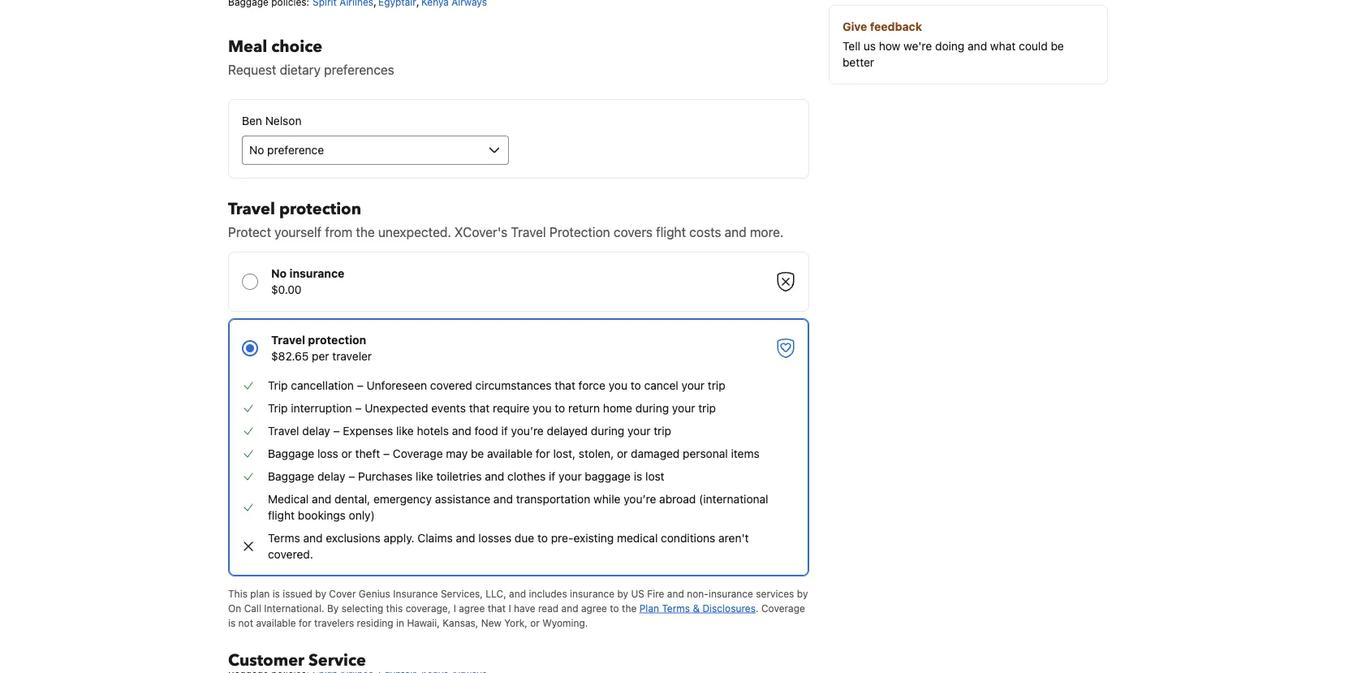 Task type: locate. For each thing, give the bounding box(es) containing it.
and right 'costs'
[[725, 225, 747, 240]]

0 horizontal spatial i
[[454, 603, 456, 614]]

baggage up medical
[[268, 470, 314, 483]]

travel for travel protection protect yourself from the unexpected. xcover's travel protection covers flight costs and more.
[[228, 198, 275, 220]]

available down international.
[[256, 617, 296, 628]]

– right theft
[[383, 447, 390, 460]]

for
[[536, 447, 550, 460], [299, 617, 312, 628]]

be
[[1051, 39, 1064, 53], [471, 447, 484, 460]]

your right cancel
[[682, 379, 705, 392]]

that
[[555, 379, 576, 392], [469, 402, 490, 415], [488, 603, 506, 614]]

0 horizontal spatial during
[[591, 424, 625, 438]]

1 horizontal spatial is
[[273, 588, 280, 599]]

1 horizontal spatial i
[[509, 603, 511, 614]]

1 horizontal spatial terms
[[662, 603, 690, 614]]

– up dental,
[[349, 470, 355, 483]]

available up clothes
[[487, 447, 533, 460]]

1 vertical spatial if
[[549, 470, 556, 483]]

due
[[515, 531, 535, 545]]

trip up damaged
[[654, 424, 672, 438]]

none radio containing no insurance
[[228, 252, 810, 312]]

you right require
[[533, 402, 552, 415]]

and left what
[[968, 39, 988, 53]]

agree down services,
[[459, 603, 485, 614]]

coverage down hotels
[[393, 447, 443, 460]]

and down baggage loss or theft – coverage may be available for lost, stolen, or damaged personal items
[[485, 470, 505, 483]]

that inside this plan is issued by cover genius insurance services, llc, and includes insurance by us fire and non-insurance services by on call international. by selecting this coverage, i agree that i have read and agree to the
[[488, 603, 506, 614]]

0 vertical spatial protection
[[279, 198, 361, 220]]

flight left 'costs'
[[656, 225, 686, 240]]

for inside the . coverage is not available for travelers residing in hawaii, kansas, new york, or wyoming.
[[299, 617, 312, 628]]

coverage down services
[[762, 603, 805, 614]]

agree up wyoming.
[[581, 603, 607, 614]]

assistance
[[435, 492, 491, 506]]

0 vertical spatial like
[[396, 424, 414, 438]]

and inside give feedback tell us how we're doing and what could be better
[[968, 39, 988, 53]]

0 vertical spatial baggage
[[268, 447, 314, 460]]

0 vertical spatial trip
[[268, 379, 288, 392]]

2 horizontal spatial by
[[797, 588, 808, 599]]

no insurance $0.00
[[271, 267, 345, 296]]

1 vertical spatial like
[[416, 470, 433, 483]]

0 vertical spatial during
[[636, 402, 669, 415]]

1 vertical spatial flight
[[268, 509, 295, 522]]

or right loss
[[341, 447, 352, 460]]

1 vertical spatial you're
[[624, 492, 656, 506]]

emergency
[[373, 492, 432, 506]]

delay down interruption
[[302, 424, 330, 438]]

expenses
[[343, 424, 393, 438]]

genius
[[359, 588, 390, 599]]

or right 'stolen,'
[[617, 447, 628, 460]]

exclusions
[[326, 531, 381, 545]]

trip right cancel
[[708, 379, 726, 392]]

available inside the . coverage is not available for travelers residing in hawaii, kansas, new york, or wyoming.
[[256, 617, 296, 628]]

1 horizontal spatial agree
[[581, 603, 607, 614]]

ben
[[242, 114, 262, 127]]

plan
[[640, 603, 659, 614]]

trip
[[268, 379, 288, 392], [268, 402, 288, 415]]

for down international.
[[299, 617, 312, 628]]

travel for travel delay – expenses like hotels and food if you're delayed during your trip
[[268, 424, 299, 438]]

trip
[[708, 379, 726, 392], [698, 402, 716, 415], [654, 424, 672, 438]]

1 horizontal spatial like
[[416, 470, 433, 483]]

1 vertical spatial trip
[[698, 402, 716, 415]]

0 horizontal spatial or
[[341, 447, 352, 460]]

1 vertical spatial terms
[[662, 603, 690, 614]]

2 trip from the top
[[268, 402, 288, 415]]

is right plan
[[273, 588, 280, 599]]

agree
[[459, 603, 485, 614], [581, 603, 607, 614]]

2 horizontal spatial is
[[634, 470, 643, 483]]

0 vertical spatial coverage
[[393, 447, 443, 460]]

like up emergency
[[416, 470, 433, 483]]

no
[[271, 267, 287, 280]]

by
[[327, 603, 339, 614]]

the down us
[[622, 603, 637, 614]]

0 vertical spatial the
[[356, 225, 375, 240]]

– for unexpected
[[355, 402, 362, 415]]

2 by from the left
[[617, 588, 629, 599]]

travel for travel protection $82.65 per traveler
[[271, 333, 305, 347]]

travel up protect
[[228, 198, 275, 220]]

feedback
[[870, 20, 922, 33]]

0 horizontal spatial for
[[299, 617, 312, 628]]

2 vertical spatial that
[[488, 603, 506, 614]]

flight down medical
[[268, 509, 295, 522]]

is left the not
[[228, 617, 236, 628]]

from
[[325, 225, 353, 240]]

3 by from the left
[[797, 588, 808, 599]]

services
[[756, 588, 794, 599]]

terms
[[268, 531, 300, 545], [662, 603, 690, 614]]

transportation
[[516, 492, 591, 506]]

protection for travel protection $82.65 per traveler
[[308, 333, 366, 347]]

that left force
[[555, 379, 576, 392]]

travel up $82.65
[[271, 333, 305, 347]]

your up damaged
[[628, 424, 651, 438]]

personal
[[683, 447, 728, 460]]

0 horizontal spatial the
[[356, 225, 375, 240]]

return
[[568, 402, 600, 415]]

terms left &
[[662, 603, 690, 614]]

give feedback tell us how we're doing and what could be better
[[843, 20, 1064, 69]]

0 vertical spatial terms
[[268, 531, 300, 545]]

during down cancel
[[636, 402, 669, 415]]

1 vertical spatial delay
[[317, 470, 345, 483]]

for left lost,
[[536, 447, 550, 460]]

travel right xcover's
[[511, 225, 546, 240]]

0 horizontal spatial flight
[[268, 509, 295, 522]]

protection
[[279, 198, 361, 220], [308, 333, 366, 347]]

2 vertical spatial trip
[[654, 424, 672, 438]]

travel protection protect yourself from the unexpected. xcover's travel protection covers flight costs and more.
[[228, 198, 784, 240]]

1 vertical spatial coverage
[[762, 603, 805, 614]]

1 vertical spatial for
[[299, 617, 312, 628]]

None radio
[[228, 252, 810, 312]]

or
[[341, 447, 352, 460], [617, 447, 628, 460], [530, 617, 540, 628]]

cancel
[[644, 379, 679, 392]]

1 horizontal spatial during
[[636, 402, 669, 415]]

– down traveler
[[357, 379, 364, 392]]

–
[[357, 379, 364, 392], [355, 402, 362, 415], [333, 424, 340, 438], [383, 447, 390, 460], [349, 470, 355, 483]]

york,
[[504, 617, 528, 628]]

2 baggage from the top
[[268, 470, 314, 483]]

0 horizontal spatial if
[[502, 424, 508, 438]]

1 horizontal spatial be
[[1051, 39, 1064, 53]]

doing
[[935, 39, 965, 53]]

that up food
[[469, 402, 490, 415]]

preferences
[[324, 62, 394, 78]]

0 vertical spatial delay
[[302, 424, 330, 438]]

0 horizontal spatial terms
[[268, 531, 300, 545]]

0 horizontal spatial coverage
[[393, 447, 443, 460]]

i left have
[[509, 603, 511, 614]]

fire
[[647, 588, 665, 599]]

you up home
[[609, 379, 628, 392]]

1 horizontal spatial flight
[[656, 225, 686, 240]]

1 vertical spatial the
[[622, 603, 637, 614]]

if right food
[[502, 424, 508, 438]]

1 horizontal spatial or
[[530, 617, 540, 628]]

or inside the . coverage is not available for travelers residing in hawaii, kansas, new york, or wyoming.
[[530, 617, 540, 628]]

insurance
[[393, 588, 438, 599]]

insurance up disclosures
[[709, 588, 753, 599]]

i up kansas,
[[454, 603, 456, 614]]

be right may
[[471, 447, 484, 460]]

be right could
[[1051, 39, 1064, 53]]

and up may
[[452, 424, 472, 438]]

is left lost
[[634, 470, 643, 483]]

0 vertical spatial be
[[1051, 39, 1064, 53]]

2 i from the left
[[509, 603, 511, 614]]

insurance up wyoming.
[[570, 588, 615, 599]]

is for . coverage is not available for travelers residing in hawaii, kansas, new york, or wyoming.
[[228, 617, 236, 628]]

travel inside travel protection $82.65 per traveler
[[271, 333, 305, 347]]

insurance inside no insurance $0.00
[[290, 267, 345, 280]]

unexpected
[[365, 402, 428, 415]]

1 vertical spatial that
[[469, 402, 490, 415]]

during
[[636, 402, 669, 415], [591, 424, 625, 438]]

is for this plan is issued by cover genius insurance services, llc, and includes insurance by us fire and non-insurance services by on call international. by selecting this coverage, i agree that i have read and agree to the
[[273, 588, 280, 599]]

0 horizontal spatial agree
[[459, 603, 485, 614]]

unforeseen
[[367, 379, 427, 392]]

terms up 'covered.'
[[268, 531, 300, 545]]

insurance up the $0.00 in the top left of the page
[[290, 267, 345, 280]]

1 horizontal spatial available
[[487, 447, 533, 460]]

and
[[968, 39, 988, 53], [725, 225, 747, 240], [452, 424, 472, 438], [485, 470, 505, 483], [312, 492, 331, 506], [494, 492, 513, 506], [303, 531, 323, 545], [456, 531, 476, 545], [509, 588, 526, 599], [667, 588, 684, 599], [562, 603, 579, 614]]

you're down lost
[[624, 492, 656, 506]]

0 vertical spatial you're
[[511, 424, 544, 438]]

1 baggage from the top
[[268, 447, 314, 460]]

to right the due
[[538, 531, 548, 545]]

protection up from
[[279, 198, 361, 220]]

covers
[[614, 225, 653, 240]]

baggage left loss
[[268, 447, 314, 460]]

1 horizontal spatial if
[[549, 470, 556, 483]]

1 vertical spatial is
[[273, 588, 280, 599]]

$0.00
[[271, 283, 302, 296]]

during down home
[[591, 424, 625, 438]]

1 horizontal spatial the
[[622, 603, 637, 614]]

– up the expenses
[[355, 402, 362, 415]]

delay down loss
[[317, 470, 345, 483]]

plan terms & disclosures
[[640, 603, 756, 614]]

we're
[[904, 39, 932, 53]]

that down llc,
[[488, 603, 506, 614]]

coverage
[[393, 447, 443, 460], [762, 603, 805, 614]]

your down cancel
[[672, 402, 695, 415]]

by left us
[[617, 588, 629, 599]]

1 trip from the top
[[268, 379, 288, 392]]

service
[[309, 650, 366, 672]]

0 horizontal spatial by
[[315, 588, 326, 599]]

and up bookings
[[312, 492, 331, 506]]

available
[[487, 447, 533, 460], [256, 617, 296, 628]]

purchases
[[358, 470, 413, 483]]

this
[[228, 588, 248, 599]]

is inside the . coverage is not available for travelers residing in hawaii, kansas, new york, or wyoming.
[[228, 617, 236, 628]]

0 horizontal spatial is
[[228, 617, 236, 628]]

1 vertical spatial baggage
[[268, 470, 314, 483]]

available inside option
[[487, 447, 533, 460]]

0 vertical spatial flight
[[656, 225, 686, 240]]

0 horizontal spatial be
[[471, 447, 484, 460]]

2 horizontal spatial insurance
[[709, 588, 753, 599]]

trip down $82.65
[[268, 379, 288, 392]]

1 vertical spatial trip
[[268, 402, 288, 415]]

2 vertical spatial is
[[228, 617, 236, 628]]

baggage loss or theft – coverage may be available for lost, stolen, or damaged personal items
[[268, 447, 760, 460]]

and down clothes
[[494, 492, 513, 506]]

you're up baggage loss or theft – coverage may be available for lost, stolen, or damaged personal items
[[511, 424, 544, 438]]

to left 'plan'
[[610, 603, 619, 614]]

travelers
[[314, 617, 354, 628]]

flight inside "medical and dental, emergency assistance and transportation while you're abroad (international flight bookings only)"
[[268, 509, 295, 522]]

delay for travel
[[302, 424, 330, 438]]

trip left interruption
[[268, 402, 288, 415]]

or down have
[[530, 617, 540, 628]]

1 vertical spatial you
[[533, 402, 552, 415]]

1 vertical spatial during
[[591, 424, 625, 438]]

like down unexpected
[[396, 424, 414, 438]]

– up loss
[[333, 424, 340, 438]]

protection inside travel protection protect yourself from the unexpected. xcover's travel protection covers flight costs and more.
[[279, 198, 361, 220]]

trip up personal on the right bottom
[[698, 402, 716, 415]]

1 vertical spatial be
[[471, 447, 484, 460]]

to
[[631, 379, 641, 392], [555, 402, 565, 415], [538, 531, 548, 545], [610, 603, 619, 614]]

services,
[[441, 588, 483, 599]]

force
[[579, 379, 606, 392]]

0 vertical spatial for
[[536, 447, 550, 460]]

ben nelson
[[242, 114, 302, 127]]

0 horizontal spatial like
[[396, 424, 414, 438]]

is inside this plan is issued by cover genius insurance services, llc, and includes insurance by us fire and non-insurance services by on call international. by selecting this coverage, i agree that i have read and agree to the
[[273, 588, 280, 599]]

protection inside travel protection $82.65 per traveler
[[308, 333, 366, 347]]

1 i from the left
[[454, 603, 456, 614]]

0 horizontal spatial available
[[256, 617, 296, 628]]

by left "cover"
[[315, 588, 326, 599]]

if up transportation
[[549, 470, 556, 483]]

by right services
[[797, 588, 808, 599]]

1 horizontal spatial coverage
[[762, 603, 805, 614]]

require
[[493, 402, 530, 415]]

like for hotels
[[396, 424, 414, 438]]

and up wyoming.
[[562, 603, 579, 614]]

1 horizontal spatial you
[[609, 379, 628, 392]]

None radio
[[228, 318, 810, 577]]

flight inside travel protection protect yourself from the unexpected. xcover's travel protection covers flight costs and more.
[[656, 225, 686, 240]]

protection up traveler
[[308, 333, 366, 347]]

trip for trip interruption – unexpected events that require you to return home during your trip
[[268, 402, 288, 415]]

dental,
[[335, 492, 370, 506]]

0 vertical spatial available
[[487, 447, 533, 460]]

you
[[609, 379, 628, 392], [533, 402, 552, 415]]

1 horizontal spatial you're
[[624, 492, 656, 506]]

2 horizontal spatial or
[[617, 447, 628, 460]]

$82.65
[[271, 350, 309, 363]]

1 vertical spatial available
[[256, 617, 296, 628]]

0 horizontal spatial you're
[[511, 424, 544, 438]]

travel down interruption
[[268, 424, 299, 438]]

covered.
[[268, 548, 313, 561]]

residing
[[357, 617, 394, 628]]

1 vertical spatial protection
[[308, 333, 366, 347]]

the right from
[[356, 225, 375, 240]]

new
[[481, 617, 502, 628]]

during for delayed
[[591, 424, 625, 438]]

0 vertical spatial if
[[502, 424, 508, 438]]

delay
[[302, 424, 330, 438], [317, 470, 345, 483]]

0 horizontal spatial insurance
[[290, 267, 345, 280]]

(international
[[699, 492, 769, 506]]

circumstances
[[475, 379, 552, 392]]

events
[[431, 402, 466, 415]]

1 horizontal spatial by
[[617, 588, 629, 599]]



Task type: describe. For each thing, give the bounding box(es) containing it.
trip for trip interruption – unexpected events that require you to return home during your trip
[[698, 402, 716, 415]]

to inside terms and exclusions apply. claims and losses due to pre-existing medical conditions aren't covered.
[[538, 531, 548, 545]]

loss
[[317, 447, 338, 460]]

the inside travel protection protect yourself from the unexpected. xcover's travel protection covers flight costs and more.
[[356, 225, 375, 240]]

per
[[312, 350, 329, 363]]

like for toiletries
[[416, 470, 433, 483]]

2 agree from the left
[[581, 603, 607, 614]]

and inside travel protection protect yourself from the unexpected. xcover's travel protection covers flight costs and more.
[[725, 225, 747, 240]]

wyoming.
[[543, 617, 588, 628]]

plan
[[250, 588, 270, 599]]

delayed
[[547, 424, 588, 438]]

you're inside "medical and dental, emergency assistance and transportation while you're abroad (international flight bookings only)"
[[624, 492, 656, 506]]

better
[[843, 56, 875, 69]]

selecting
[[342, 603, 383, 614]]

costs
[[690, 225, 721, 240]]

in
[[396, 617, 404, 628]]

none radio containing travel protection
[[228, 318, 810, 577]]

terms and exclusions apply. claims and losses due to pre-existing medical conditions aren't covered.
[[268, 531, 749, 561]]

to up delayed on the left
[[555, 402, 565, 415]]

– for purchases
[[349, 470, 355, 483]]

baggage delay – purchases like toiletries and clothes if your baggage is lost
[[268, 470, 665, 483]]

yourself
[[275, 225, 322, 240]]

1 by from the left
[[315, 588, 326, 599]]

tell
[[843, 39, 861, 53]]

nelson
[[265, 114, 302, 127]]

during for home
[[636, 402, 669, 415]]

meal
[[228, 36, 267, 58]]

if for clothes
[[549, 470, 556, 483]]

1 horizontal spatial for
[[536, 447, 550, 460]]

1 horizontal spatial insurance
[[570, 588, 615, 599]]

and left losses
[[456, 531, 476, 545]]

– for expenses
[[333, 424, 340, 438]]

if for food
[[502, 424, 508, 438]]

includes
[[529, 588, 567, 599]]

us
[[864, 39, 876, 53]]

and up have
[[509, 588, 526, 599]]

international.
[[264, 603, 324, 614]]

claims
[[418, 531, 453, 545]]

read
[[538, 603, 559, 614]]

only)
[[349, 509, 375, 522]]

trip for travel delay – expenses like hotels and food if you're delayed during your trip
[[654, 424, 672, 438]]

0 vertical spatial you
[[609, 379, 628, 392]]

medical
[[268, 492, 309, 506]]

protection
[[550, 225, 610, 240]]

unexpected.
[[378, 225, 451, 240]]

may
[[446, 447, 468, 460]]

on
[[228, 603, 241, 614]]

and down bookings
[[303, 531, 323, 545]]

0 vertical spatial that
[[555, 379, 576, 392]]

abroad
[[659, 492, 696, 506]]

protect
[[228, 225, 271, 240]]

1 agree from the left
[[459, 603, 485, 614]]

0 horizontal spatial you
[[533, 402, 552, 415]]

hotels
[[417, 424, 449, 438]]

non-
[[687, 588, 709, 599]]

plan terms & disclosures link
[[640, 603, 756, 614]]

travel delay – expenses like hotels and food if you're delayed during your trip
[[268, 424, 672, 438]]

flight for and
[[268, 509, 295, 522]]

have
[[514, 603, 536, 614]]

what
[[991, 39, 1016, 53]]

trip interruption – unexpected events that require you to return home during your trip
[[268, 402, 716, 415]]

baggage
[[585, 470, 631, 483]]

terms inside terms and exclusions apply. claims and losses due to pre-existing medical conditions aren't covered.
[[268, 531, 300, 545]]

hawaii,
[[407, 617, 440, 628]]

food
[[475, 424, 498, 438]]

medical and dental, emergency assistance and transportation while you're abroad (international flight bookings only)
[[268, 492, 769, 522]]

your down lost,
[[559, 470, 582, 483]]

give
[[843, 20, 867, 33]]

more.
[[750, 225, 784, 240]]

delay for baggage
[[317, 470, 345, 483]]

request
[[228, 62, 276, 78]]

call
[[244, 603, 261, 614]]

to left cancel
[[631, 379, 641, 392]]

this
[[386, 603, 403, 614]]

clothes
[[508, 470, 546, 483]]

dietary
[[280, 62, 321, 78]]

pre-
[[551, 531, 574, 545]]

interruption
[[291, 402, 352, 415]]

travel protection $82.65 per traveler
[[271, 333, 372, 363]]

the inside this plan is issued by cover genius insurance services, llc, and includes insurance by us fire and non-insurance services by on call international. by selecting this coverage, i agree that i have read and agree to the
[[622, 603, 637, 614]]

existing
[[574, 531, 614, 545]]

bookings
[[298, 509, 346, 522]]

0 vertical spatial trip
[[708, 379, 726, 392]]

coverage inside the . coverage is not available for travelers residing in hawaii, kansas, new york, or wyoming.
[[762, 603, 805, 614]]

disclosures
[[703, 603, 756, 614]]

this plan is issued by cover genius insurance services, llc, and includes insurance by us fire and non-insurance services by on call international. by selecting this coverage, i agree that i have read and agree to the
[[228, 588, 808, 614]]

medical
[[617, 531, 658, 545]]

coverage,
[[406, 603, 451, 614]]

xcover's
[[455, 225, 508, 240]]

kansas,
[[443, 617, 479, 628]]

aren't
[[719, 531, 749, 545]]

be inside give feedback tell us how we're doing and what could be better
[[1051, 39, 1064, 53]]

baggage for baggage delay – purchases like toiletries and clothes if your baggage is lost
[[268, 470, 314, 483]]

issued
[[283, 588, 313, 599]]

covered
[[430, 379, 472, 392]]

flight for protection
[[656, 225, 686, 240]]

to inside this plan is issued by cover genius insurance services, llc, and includes insurance by us fire and non-insurance services by on call international. by selecting this coverage, i agree that i have read and agree to the
[[610, 603, 619, 614]]

baggage for baggage loss or theft – coverage may be available for lost, stolen, or damaged personal items
[[268, 447, 314, 460]]

lost
[[646, 470, 665, 483]]

traveler
[[332, 350, 372, 363]]

theft
[[355, 447, 380, 460]]

apply.
[[384, 531, 415, 545]]

customer
[[228, 650, 305, 672]]

0 vertical spatial is
[[634, 470, 643, 483]]

damaged
[[631, 447, 680, 460]]

protection for travel protection protect yourself from the unexpected. xcover's travel protection covers flight costs and more.
[[279, 198, 361, 220]]

trip for trip cancellation – unforeseen covered circumstances that force you to cancel your trip
[[268, 379, 288, 392]]

– for unforeseen
[[357, 379, 364, 392]]

&
[[693, 603, 700, 614]]

home
[[603, 402, 633, 415]]

meal choice request dietary preferences
[[228, 36, 394, 78]]

and right fire
[[667, 588, 684, 599]]

customer service
[[228, 650, 366, 672]]

. coverage is not available for travelers residing in hawaii, kansas, new york, or wyoming.
[[228, 603, 805, 628]]

while
[[594, 492, 621, 506]]

conditions
[[661, 531, 716, 545]]

lost,
[[553, 447, 576, 460]]

llc,
[[486, 588, 506, 599]]



Task type: vqa. For each thing, say whether or not it's contained in the screenshot.
Conditions
yes



